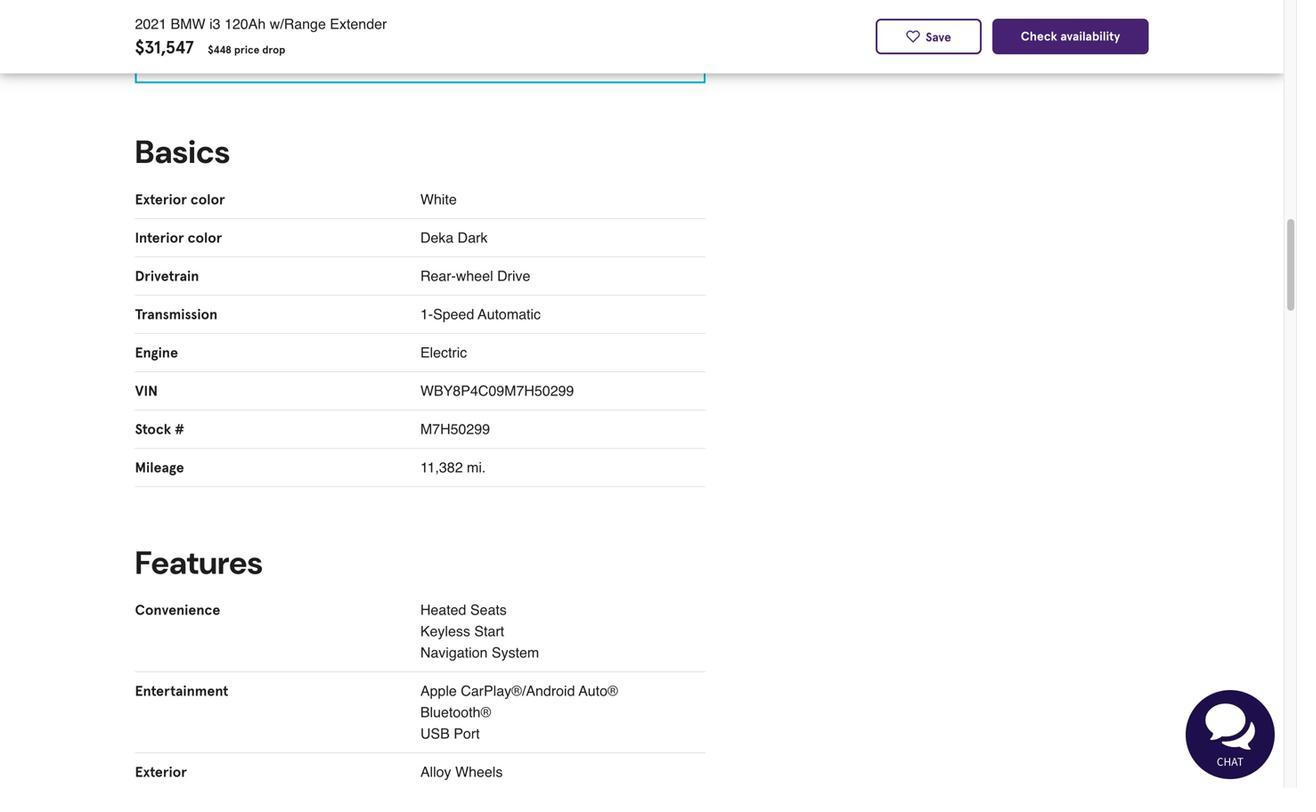 Task type: vqa. For each thing, say whether or not it's contained in the screenshot.
System
yes



Task type: locate. For each thing, give the bounding box(es) containing it.
check availability
[[1021, 28, 1121, 44]]

price
[[425, 30, 448, 43], [234, 43, 260, 57]]

automatic
[[478, 306, 541, 322]]

exterior up "interior"
[[135, 191, 187, 208]]

11,382 mi.
[[420, 459, 486, 476]]

0 vertical spatial price
[[425, 30, 448, 43]]

exterior
[[135, 191, 187, 208], [135, 764, 187, 782]]

seats
[[470, 602, 507, 618]]

2021 bmw i3 120ah w/range extender
[[135, 16, 387, 32]]

price left range
[[425, 30, 448, 43]]

rear-
[[420, 268, 456, 284]]

$31,547
[[135, 36, 194, 58]]

drivetrain
[[135, 267, 199, 285]]

1 vertical spatial exterior
[[135, 764, 187, 782]]

save
[[926, 29, 952, 45]]

2 exterior from the top
[[135, 764, 187, 782]]

1 horizontal spatial price
[[425, 30, 448, 43]]

deka dark
[[420, 229, 488, 246]]

chat
[[1217, 755, 1244, 769]]

engine
[[135, 344, 178, 362]]

check
[[1021, 28, 1058, 44]]

basics
[[135, 132, 230, 173]]

keyless
[[420, 623, 470, 640]]

market
[[389, 30, 422, 43]]

color
[[191, 191, 225, 208], [188, 229, 222, 247]]

electric
[[420, 344, 467, 361]]

features
[[135, 543, 263, 584]]

1 vertical spatial color
[[188, 229, 222, 247]]

stock
[[135, 420, 171, 438]]

alloy
[[420, 764, 451, 781]]

1 vertical spatial price
[[234, 43, 260, 57]]

usb
[[420, 726, 450, 742]]

bmw
[[171, 16, 206, 32]]

drop
[[262, 43, 285, 57]]

11,382
[[420, 459, 463, 476]]

system
[[492, 645, 539, 661]]

1 exterior from the top
[[135, 191, 187, 208]]

extender
[[330, 16, 387, 32]]

color for interior color
[[188, 229, 222, 247]]

0 vertical spatial color
[[191, 191, 225, 208]]

deka
[[420, 229, 454, 246]]

120ah
[[225, 16, 266, 32]]

0 vertical spatial exterior
[[135, 191, 187, 208]]

color up interior color
[[191, 191, 225, 208]]

1-speed automatic
[[420, 306, 541, 322]]

mileage
[[135, 459, 184, 477]]

navigation
[[420, 645, 488, 661]]

price down 120ah
[[234, 43, 260, 57]]

color right "interior"
[[188, 229, 222, 247]]

exterior down entertainment
[[135, 764, 187, 782]]

apple
[[420, 683, 457, 700]]

$448
[[208, 43, 232, 57]]

exterior for exterior color
[[135, 191, 187, 208]]

vin
[[135, 382, 158, 400]]

range
[[451, 30, 478, 43]]

exterior for exterior
[[135, 764, 187, 782]]

drive
[[497, 268, 531, 284]]

alloy wheels
[[420, 764, 503, 781]]

1-
[[420, 306, 433, 322]]

avg. market price range
[[365, 30, 478, 43]]

entertainment
[[135, 683, 228, 700]]

interior
[[135, 229, 184, 247]]



Task type: describe. For each thing, give the bounding box(es) containing it.
stock #
[[135, 420, 184, 438]]

#
[[175, 420, 184, 438]]

transmission
[[135, 305, 218, 323]]

speed
[[433, 306, 474, 322]]

auto®
[[579, 683, 618, 700]]

avg.
[[365, 30, 386, 43]]

2021
[[135, 16, 167, 32]]

white
[[420, 191, 457, 207]]

wby8p4c09m7h50299
[[420, 383, 574, 399]]

interior color
[[135, 229, 222, 247]]

m7h50299
[[420, 421, 490, 437]]

wheels
[[455, 764, 503, 781]]

$448 price drop
[[208, 43, 285, 57]]

save button
[[876, 18, 982, 54]]

check availability button
[[993, 18, 1149, 54]]

mi.
[[467, 459, 486, 476]]

0 horizontal spatial price
[[234, 43, 260, 57]]

heated
[[420, 602, 466, 618]]

chat button
[[1186, 691, 1275, 780]]

i3
[[209, 16, 221, 32]]

start
[[474, 623, 504, 640]]

apple carplay®/android auto® bluetooth® usb port
[[420, 683, 618, 742]]

convenience
[[135, 602, 220, 619]]

chat icon image
[[1206, 704, 1256, 750]]

$28.2k
[[171, 55, 211, 69]]

wheel
[[456, 268, 493, 284]]

availability
[[1061, 28, 1121, 44]]

bluetooth®
[[420, 704, 491, 721]]

exterior color
[[135, 191, 225, 208]]

w/range
[[270, 16, 326, 32]]

carplay®/android
[[461, 683, 575, 700]]

color for exterior color
[[191, 191, 225, 208]]

rear-wheel drive
[[420, 268, 531, 284]]

dark
[[458, 229, 488, 246]]

port
[[454, 726, 480, 742]]

heated seats keyless start navigation system
[[420, 602, 539, 661]]



